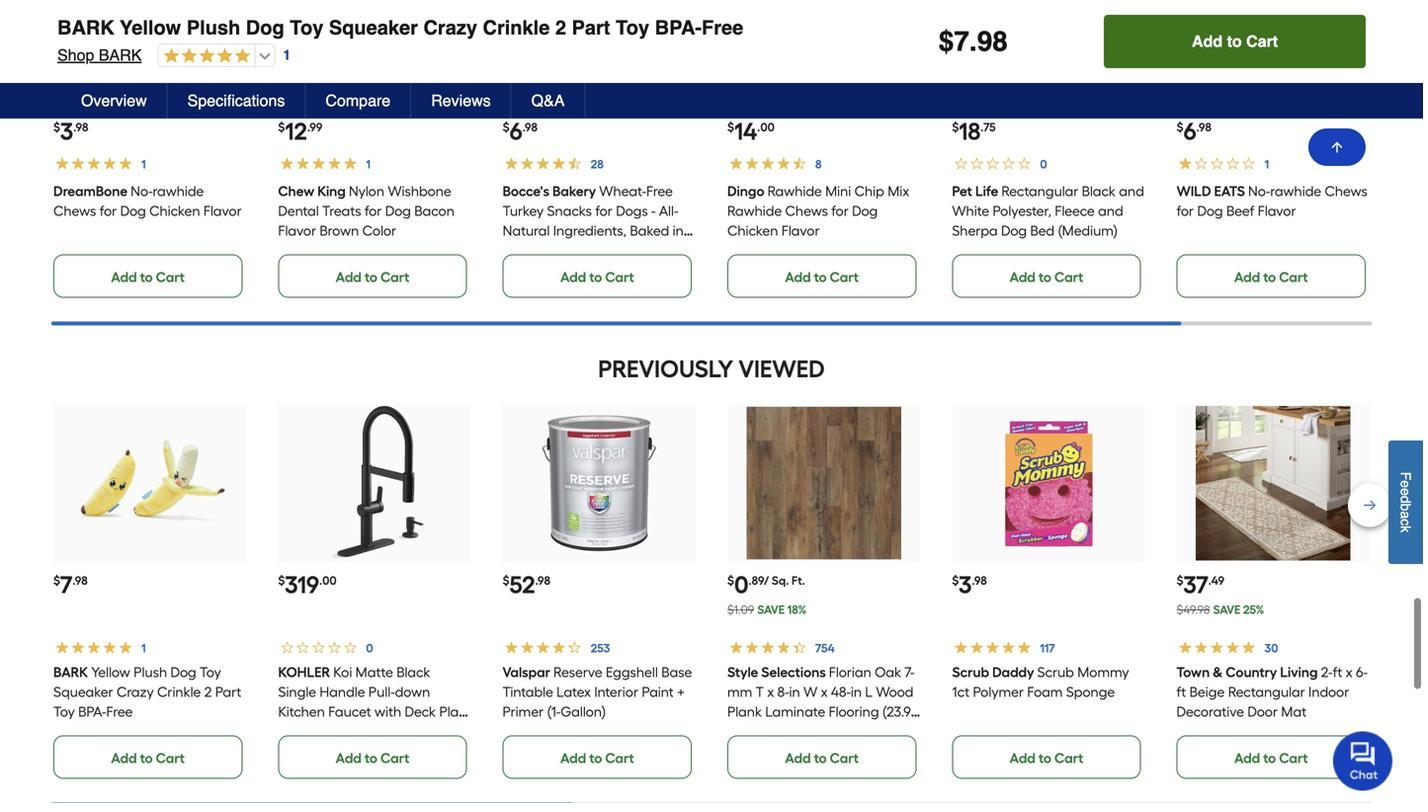 Task type: locate. For each thing, give the bounding box(es) containing it.
koi matte black single handle pull-down kitchen faucet with deck plate and soap dispenser included
[[278, 664, 471, 740]]

0 horizontal spatial 2
[[204, 684, 212, 701]]

sherpa
[[952, 222, 998, 239]]

bocce's
[[503, 183, 549, 199]]

door
[[1248, 704, 1278, 720]]

0 horizontal spatial plush
[[134, 664, 167, 681]]

koi
[[333, 664, 352, 681]]

black up "fleece"
[[1082, 183, 1116, 199]]

squeaker inside yellow plush dog toy squeaker crazy crinkle 2 part toy bpa-free
[[53, 684, 113, 701]]

0 vertical spatial .00
[[757, 120, 775, 134]]

1 6 from the left
[[510, 117, 522, 146]]

0 horizontal spatial scrub
[[952, 664, 989, 681]]

save left 25%
[[1213, 603, 1241, 617]]

0 vertical spatial rectangular
[[1002, 183, 1079, 199]]

q&a
[[531, 91, 565, 110]]

rawhide inside no-rawhide chews for dog beef flavor
[[1270, 183, 1322, 199]]

1 vertical spatial 3 list item
[[952, 405, 1145, 779]]

chews inside rawhide mini chip mix rawhide chews for dog chicken flavor
[[785, 202, 828, 219]]

add to cart for 2-ft x 6- ft beige rectangular indoor decorative door mat
[[1234, 750, 1308, 767]]

1 horizontal spatial chicken
[[727, 222, 778, 239]]

1 vertical spatial yellow
[[91, 664, 130, 681]]

add to cart inside the 12 list item
[[336, 269, 409, 285]]

3 up dreambone
[[60, 117, 73, 146]]

and inside koi matte black single handle pull-down kitchen faucet with deck plate and soap dispenser included
[[278, 723, 303, 740]]

add to cart link down the beef
[[1177, 254, 1366, 298]]

chews
[[1325, 183, 1368, 199], [53, 202, 96, 219], [785, 202, 828, 219]]

dog inside yellow plush dog toy squeaker crazy crinkle 2 part toy bpa-free
[[170, 664, 196, 681]]

bpa-
[[655, 16, 702, 39], [78, 704, 106, 720]]

0 vertical spatial 7
[[954, 26, 969, 57]]

town
[[1177, 664, 1210, 681]]

.00 for 319
[[319, 574, 337, 588]]

0 horizontal spatial 7
[[60, 571, 72, 599]]

$ 18 .75
[[952, 117, 996, 146]]

1 horizontal spatial $ 3 .98
[[952, 571, 987, 599]]

2 horizontal spatial x
[[1346, 664, 1353, 681]]

daddy
[[992, 664, 1034, 681]]

3 up scrub daddy
[[959, 571, 972, 599]]

oak
[[875, 664, 901, 681]]

snacks
[[547, 202, 592, 219]]

bark down $ 7 .98
[[53, 664, 88, 681]]

7 inside list item
[[60, 571, 72, 599]]

.98 for valspar
[[535, 574, 550, 588]]

compare
[[326, 91, 391, 110]]

chew king
[[278, 183, 346, 199]]

0 horizontal spatial 3 list item
[[53, 0, 246, 298]]

add to cart link for beef
[[1177, 254, 1366, 298]]

add to cart link down bed in the right top of the page
[[952, 254, 1141, 298]]

add to cart link down rawhide mini chip mix rawhide chews for dog chicken flavor
[[727, 254, 917, 298]]

to for yellow plush dog toy squeaker crazy crinkle 2 part toy bpa-free
[[140, 750, 153, 767]]

1 horizontal spatial chews
[[785, 202, 828, 219]]

flavor inside no-rawhide chews for dog chicken flavor
[[204, 202, 242, 219]]

1 vertical spatial $ 3 .98
[[952, 571, 987, 599]]

add for no-rawhide chews for dog chicken flavor
[[111, 269, 137, 285]]

indoor
[[1309, 684, 1349, 701]]

rawhide down dingo
[[727, 202, 782, 219]]

0 vertical spatial $ 3 .98
[[53, 117, 88, 146]]

scrub daddy scrub mommy 1ct polymer foam sponge image
[[971, 406, 1126, 561]]

$1.09 save 18%
[[727, 603, 807, 617]]

for down dreambone
[[100, 202, 117, 219]]

add inside button
[[1192, 32, 1223, 50]]

1 vertical spatial crazy
[[117, 684, 154, 701]]

0 horizontal spatial x
[[767, 684, 774, 701]]

add to cart inside 319 list item
[[336, 750, 409, 767]]

2 up q&a
[[555, 16, 566, 39]]

add to cart inside 0 list item
[[785, 750, 859, 767]]

0 horizontal spatial 3
[[60, 117, 73, 146]]

shop
[[57, 46, 94, 64]]

add inside the 52 list item
[[560, 750, 586, 767]]

to for 2-ft x 6- ft beige rectangular indoor decorative door mat
[[1263, 750, 1276, 767]]

add to cart link inside 7 list item
[[53, 736, 242, 779]]

no- inside no-rawhide chews for dog beef flavor
[[1248, 183, 1270, 199]]

and down kitchen on the left of the page
[[278, 723, 303, 740]]

1 save from the left
[[757, 603, 785, 617]]

florian
[[829, 664, 872, 681]]

1 vertical spatial free
[[646, 183, 673, 199]]

14 list item
[[727, 0, 920, 298]]

rawhide right eats
[[1270, 183, 1322, 199]]

0 vertical spatial 2
[[555, 16, 566, 39]]

0 horizontal spatial rawhide
[[153, 183, 204, 199]]

no- right dreambone
[[131, 183, 153, 199]]

2 $ 6 .98 from the left
[[1177, 117, 1212, 146]]

previously viewed heading
[[51, 349, 1372, 389]]

w
[[804, 684, 818, 701]]

add to cart link down foam
[[952, 736, 1141, 779]]

add inside 37 list item
[[1234, 750, 1260, 767]]

save for 0
[[757, 603, 785, 617]]

1 for from the left
[[100, 202, 117, 219]]

add to cart inside 18 list item
[[1010, 269, 1084, 285]]

rawhide for 6
[[1270, 183, 1322, 199]]

to inside 319 list item
[[365, 750, 377, 767]]

0 horizontal spatial ft
[[1177, 684, 1186, 701]]

no- inside no-rawhide chews for dog chicken flavor
[[131, 183, 153, 199]]

add to cart for rectangular black and white polyester, fleece and sherpa dog bed (medium)
[[1010, 269, 1084, 285]]

$ inside $ 14 .00
[[727, 120, 734, 134]]

6 list item
[[503, 0, 696, 298], [1177, 0, 1370, 298]]

1 horizontal spatial 3
[[959, 571, 972, 599]]

previously viewed
[[598, 355, 825, 383]]

cart for wheat-free turkey snacks for dogs - all- natural ingredients, baked in the usa
[[605, 269, 634, 285]]

1 horizontal spatial no-
[[1248, 183, 1270, 199]]

1 vertical spatial rectangular
[[1228, 684, 1305, 701]]

to inside the 14 list item
[[814, 269, 827, 285]]

$ 3 .98
[[53, 117, 88, 146], [952, 571, 987, 599]]

$ for nylon wishbone dental treats for dog bacon flavor brown color
[[278, 120, 285, 134]]

add to cart link inside the 12 list item
[[278, 254, 467, 298]]

1 horizontal spatial ft
[[1333, 664, 1343, 681]]

save down $ 0 .89/ sq. ft.
[[757, 603, 785, 617]]

0 horizontal spatial .00
[[319, 574, 337, 588]]

.00 inside $ 14 .00
[[757, 120, 775, 134]]

decorative
[[1177, 704, 1244, 720]]

ft
[[1333, 664, 1343, 681], [1177, 684, 1186, 701]]

dog inside no-rawhide chews for dog chicken flavor
[[120, 202, 146, 219]]

dog inside rawhide mini chip mix rawhide chews for dog chicken flavor
[[852, 202, 878, 219]]

scrub up foam
[[1037, 664, 1074, 681]]

0 horizontal spatial crinkle
[[157, 684, 201, 701]]

cart inside 18 list item
[[1055, 269, 1084, 285]]

1 vertical spatial rawhide
[[727, 202, 782, 219]]

2 no- from the left
[[1248, 183, 1270, 199]]

6 up bocce's
[[510, 117, 522, 146]]

add for yellow plush dog toy squeaker crazy crinkle 2 part toy bpa-free
[[111, 750, 137, 767]]

1 horizontal spatial in
[[789, 684, 800, 701]]

for down mini
[[832, 202, 849, 219]]

add to cart link inside the 52 list item
[[503, 736, 692, 779]]

add to cart link down with
[[278, 736, 467, 779]]

bark inside 7 list item
[[53, 664, 88, 681]]

add to cart link inside the 14 list item
[[727, 254, 917, 298]]

bark right shop
[[99, 46, 142, 64]]

shop bark
[[57, 46, 142, 64]]

plank
[[727, 704, 762, 720]]

add to cart for scrub mommy 1ct polymer foam sponge
[[1010, 750, 1084, 767]]

polymer
[[973, 684, 1024, 701]]

for up color
[[365, 202, 382, 219]]

add for no-rawhide chews for dog beef flavor
[[1234, 269, 1260, 285]]

town & country living 2-ft x 6-ft beige rectangular indoor decorative door mat image
[[1196, 406, 1351, 561]]

black
[[1082, 183, 1116, 199], [396, 664, 430, 681]]

0 vertical spatial 3
[[60, 117, 73, 146]]

1 vertical spatial plush
[[134, 664, 167, 681]]

1 vertical spatial part
[[215, 684, 241, 701]]

cart inside 37 list item
[[1279, 750, 1308, 767]]

1 horizontal spatial rawhide
[[1270, 183, 1322, 199]]

foam
[[1027, 684, 1063, 701]]

1 horizontal spatial squeaker
[[329, 16, 418, 39]]

cart for rectangular black and white polyester, fleece and sherpa dog bed (medium)
[[1055, 269, 1084, 285]]

1 horizontal spatial x
[[821, 684, 828, 701]]

part
[[572, 16, 610, 39], [215, 684, 241, 701]]

rectangular inside rectangular black and white polyester, fleece and sherpa dog bed (medium)
[[1002, 183, 1079, 199]]

dreambone
[[53, 183, 128, 199]]

save inside 37 list item
[[1213, 603, 1241, 617]]

yellow inside yellow plush dog toy squeaker crazy crinkle 2 part toy bpa-free
[[91, 664, 130, 681]]

save inside 0 list item
[[757, 603, 785, 617]]

style selections
[[727, 664, 826, 681]]

part left "single"
[[215, 684, 241, 701]]

to inside 0 list item
[[814, 750, 827, 767]]

$ 319 .00
[[278, 571, 337, 599]]

1 no- from the left
[[131, 183, 153, 199]]

rawhide left mini
[[768, 183, 822, 199]]

chews down arrow up image
[[1325, 183, 1368, 199]]

add to cart link inside 37 list item
[[1177, 736, 1366, 779]]

chews down mini
[[785, 202, 828, 219]]

1 horizontal spatial $ 6 .98
[[1177, 117, 1212, 146]]

flavor
[[204, 202, 242, 219], [1258, 202, 1296, 219], [278, 222, 316, 239], [782, 222, 820, 239]]

flavor inside nylon wishbone dental treats for dog bacon flavor brown color
[[278, 222, 316, 239]]

ft down town
[[1177, 684, 1186, 701]]

add for koi matte black single handle pull-down kitchen faucet with deck plate and soap dispenser included
[[336, 750, 362, 767]]

brown
[[320, 222, 359, 239]]

0 vertical spatial bpa-
[[655, 16, 702, 39]]

ft.
[[792, 574, 805, 588]]

0 horizontal spatial rectangular
[[1002, 183, 1079, 199]]

add to cart for no-rawhide chews for dog beef flavor
[[1234, 269, 1308, 285]]

add to cart for koi matte black single handle pull-down kitchen faucet with deck plate and soap dispenser included
[[336, 750, 409, 767]]

.00 inside $ 319 .00
[[319, 574, 337, 588]]

(1-
[[547, 704, 561, 720]]

add to cart link down no-rawhide chews for dog chicken flavor
[[53, 254, 242, 298]]

(23.91-
[[883, 704, 920, 720]]

to for wheat-free turkey snacks for dogs - all- natural ingredients, baked in the usa
[[589, 269, 602, 285]]

0 horizontal spatial $ 6 .98
[[503, 117, 538, 146]]

$ 7 .98
[[53, 571, 88, 599]]

nylon wishbone dental treats for dog bacon flavor brown color
[[278, 183, 455, 239]]

x left 6-
[[1346, 664, 1353, 681]]

add inside 18 list item
[[1010, 269, 1036, 285]]

1 vertical spatial squeaker
[[53, 684, 113, 701]]

black up down
[[396, 664, 430, 681]]

0
[[734, 571, 749, 599]]

paint
[[642, 684, 674, 701]]

add for 2-ft x 6- ft beige rectangular indoor decorative door mat
[[1234, 750, 1260, 767]]

8-
[[777, 684, 789, 701]]

plush inside yellow plush dog toy squeaker crazy crinkle 2 part toy bpa-free
[[134, 664, 167, 681]]

$ 52 .98
[[503, 571, 550, 599]]

compare button
[[306, 83, 411, 119]]

black inside koi matte black single handle pull-down kitchen faucet with deck plate and soap dispenser included
[[396, 664, 430, 681]]

3 for no-rawhide chews for dog chicken flavor
[[60, 117, 73, 146]]

7 for .98
[[60, 571, 72, 599]]

to for florian oak 7- mm t x 8-in w x 48-in l wood plank laminate flooring (23.91- sq ft)
[[814, 750, 827, 767]]

5 for from the left
[[1177, 202, 1194, 219]]

cart inside button
[[1246, 32, 1278, 50]]

beef
[[1227, 202, 1255, 219]]

0 vertical spatial black
[[1082, 183, 1116, 199]]

$ 6 .98 down q&a
[[503, 117, 538, 146]]

$ inside the $ 12 .99
[[278, 120, 285, 134]]

$49.98 save 25%
[[1177, 603, 1264, 617]]

$ 3 .98 for scrub mommy 1ct polymer foam sponge
[[952, 571, 987, 599]]

6 up wild
[[1184, 117, 1196, 146]]

natural
[[503, 222, 550, 239]]

0 list item
[[727, 405, 920, 779]]

add to cart for no-rawhide chews for dog chicken flavor
[[111, 269, 185, 285]]

0 horizontal spatial save
[[757, 603, 785, 617]]

.
[[969, 26, 977, 57]]

chat invite button image
[[1333, 731, 1394, 791]]

rectangular up polyester,
[[1002, 183, 1079, 199]]

add to cart link down 'gallon)'
[[503, 736, 692, 779]]

1 horizontal spatial scrub
[[1037, 664, 1074, 681]]

$ inside $ 7 .98
[[53, 574, 60, 588]]

0 horizontal spatial part
[[215, 684, 241, 701]]

.00
[[757, 120, 775, 134], [319, 574, 337, 588]]

2 save from the left
[[1213, 603, 1241, 617]]

3 list item
[[53, 0, 246, 298], [952, 405, 1145, 779]]

in left the w
[[789, 684, 800, 701]]

2 horizontal spatial in
[[851, 684, 862, 701]]

add to cart link for interior
[[503, 736, 692, 779]]

0 horizontal spatial chicken
[[149, 202, 200, 219]]

0 horizontal spatial crazy
[[117, 684, 154, 701]]

add to cart link down ingredients, at the left top
[[503, 254, 692, 298]]

1 horizontal spatial free
[[646, 183, 673, 199]]

and left wild
[[1119, 183, 1144, 199]]

$ inside $ 18 .75
[[952, 120, 959, 134]]

specifications button
[[168, 83, 306, 119]]

dogs
[[616, 202, 648, 219]]

1 $ 6 .98 from the left
[[503, 117, 538, 146]]

to inside the 52 list item
[[589, 750, 602, 767]]

2 rawhide from the left
[[1270, 183, 1322, 199]]

1 horizontal spatial crazy
[[423, 16, 477, 39]]

12 list item
[[278, 0, 471, 298]]

1 e from the top
[[1398, 480, 1414, 488]]

.98 for wild eats
[[1196, 120, 1212, 134]]

.98 for bocce's bakery
[[522, 120, 538, 134]]

0 vertical spatial crazy
[[423, 16, 477, 39]]

ft up the indoor
[[1333, 664, 1343, 681]]

.98 inside $ 7 .98
[[72, 574, 88, 588]]

cart
[[1246, 32, 1278, 50], [156, 269, 185, 285], [381, 269, 409, 285], [605, 269, 634, 285], [830, 269, 859, 285], [1055, 269, 1084, 285], [1279, 269, 1308, 285], [156, 750, 185, 767], [381, 750, 409, 767], [605, 750, 634, 767], [830, 750, 859, 767], [1055, 750, 1084, 767], [1279, 750, 1308, 767]]

in inside wheat-free turkey snacks for dogs - all- natural ingredients, baked in the usa
[[673, 222, 684, 239]]

0 horizontal spatial free
[[106, 704, 133, 720]]

3
[[60, 117, 73, 146], [959, 571, 972, 599]]

e up d
[[1398, 480, 1414, 488]]

1 horizontal spatial 6
[[1184, 117, 1196, 146]]

0 vertical spatial crinkle
[[483, 16, 550, 39]]

living
[[1280, 664, 1318, 681]]

add to cart link for fleece
[[952, 254, 1141, 298]]

chews inside no-rawhide chews for dog beef flavor
[[1325, 183, 1368, 199]]

rawhide right dreambone
[[153, 183, 204, 199]]

rawhide inside no-rawhide chews for dog chicken flavor
[[153, 183, 204, 199]]

.98
[[73, 120, 88, 134], [522, 120, 538, 134], [1196, 120, 1212, 134], [72, 574, 88, 588], [535, 574, 550, 588], [972, 574, 987, 588]]

and up the (medium)
[[1098, 202, 1124, 219]]

$ for no-rawhide chews for dog beef flavor
[[1177, 120, 1184, 134]]

.98 for bark
[[72, 574, 88, 588]]

flavor inside rawhide mini chip mix rawhide chews for dog chicken flavor
[[782, 222, 820, 239]]

1 horizontal spatial 7
[[954, 26, 969, 57]]

0 vertical spatial free
[[702, 16, 744, 39]]

add to cart inside the 14 list item
[[785, 269, 859, 285]]

k
[[1398, 526, 1414, 533]]

overview button
[[61, 83, 168, 119]]

.98 inside $ 52 .98
[[535, 574, 550, 588]]

to inside 37 list item
[[1263, 750, 1276, 767]]

black inside rectangular black and white polyester, fleece and sherpa dog bed (medium)
[[1082, 183, 1116, 199]]

beige
[[1190, 684, 1225, 701]]

for inside rawhide mini chip mix rawhide chews for dog chicken flavor
[[832, 202, 849, 219]]

to inside the 12 list item
[[365, 269, 377, 285]]

to
[[1227, 32, 1242, 50], [140, 269, 153, 285], [365, 269, 377, 285], [589, 269, 602, 285], [814, 269, 827, 285], [1039, 269, 1052, 285], [1263, 269, 1276, 285], [140, 750, 153, 767], [365, 750, 377, 767], [589, 750, 602, 767], [814, 750, 827, 767], [1039, 750, 1052, 767], [1263, 750, 1276, 767]]

$ for no-rawhide chews for dog chicken flavor
[[53, 120, 60, 134]]

2 6 from the left
[[1184, 117, 1196, 146]]

cart inside 7 list item
[[156, 750, 185, 767]]

in down "all-"
[[673, 222, 684, 239]]

scrub up 1ct
[[952, 664, 989, 681]]

1 horizontal spatial 6 list item
[[1177, 0, 1370, 298]]

1 vertical spatial 3
[[959, 571, 972, 599]]

add to cart link for dog
[[278, 254, 467, 298]]

2 left "single"
[[204, 684, 212, 701]]

add to cart for yellow plush dog toy squeaker crazy crinkle 2 part toy bpa-free
[[111, 750, 185, 767]]

1 rawhide from the left
[[153, 183, 204, 199]]

1 vertical spatial black
[[396, 664, 430, 681]]

$ 3 .98 up scrub daddy
[[952, 571, 987, 599]]

bark for bark
[[53, 664, 88, 681]]

1 horizontal spatial rectangular
[[1228, 684, 1305, 701]]

0 horizontal spatial $ 3 .98
[[53, 117, 88, 146]]

1 horizontal spatial save
[[1213, 603, 1241, 617]]

2 horizontal spatial chews
[[1325, 183, 1368, 199]]

1 horizontal spatial black
[[1082, 183, 1116, 199]]

1 horizontal spatial part
[[572, 16, 610, 39]]

$ 37 .49
[[1177, 571, 1225, 599]]

48-
[[831, 684, 851, 701]]

no- for 6
[[1248, 183, 1270, 199]]

in for in
[[851, 684, 862, 701]]

to inside 7 list item
[[140, 750, 153, 767]]

18 list item
[[952, 0, 1145, 298]]

0 horizontal spatial in
[[673, 222, 684, 239]]

add to cart inside 37 list item
[[1234, 750, 1308, 767]]

country
[[1226, 664, 1277, 681]]

1 vertical spatial 7
[[60, 571, 72, 599]]

.99
[[307, 120, 322, 134]]

1 horizontal spatial bpa-
[[655, 16, 702, 39]]

$ 0 .89/ sq. ft.
[[727, 571, 805, 599]]

single
[[278, 684, 316, 701]]

add for reserve eggshell base tintable latex interior paint + primer (1-gallon)
[[560, 750, 586, 767]]

add to cart link inside 319 list item
[[278, 736, 467, 779]]

gallon)
[[561, 704, 606, 720]]

bark up shop
[[57, 16, 114, 39]]

add for wheat-free turkey snacks for dogs - all- natural ingredients, baked in the usa
[[560, 269, 586, 285]]

for inside no-rawhide chews for dog chicken flavor
[[100, 202, 117, 219]]

add to cart link down "laminate" at the right
[[727, 736, 917, 779]]

0 vertical spatial squeaker
[[329, 16, 418, 39]]

6 for no-rawhide chews for dog beef flavor
[[1184, 117, 1196, 146]]

0 horizontal spatial squeaker
[[53, 684, 113, 701]]

chews down dreambone
[[53, 202, 96, 219]]

add inside 319 list item
[[336, 750, 362, 767]]

cart inside the 14 list item
[[830, 269, 859, 285]]

no- for 3
[[131, 183, 153, 199]]

bakery
[[553, 183, 596, 199]]

scrub inside the scrub mommy 1ct polymer foam sponge
[[1037, 664, 1074, 681]]

0 vertical spatial 3 list item
[[53, 0, 246, 298]]

and
[[1119, 183, 1144, 199], [1098, 202, 1124, 219], [278, 723, 303, 740]]

deck
[[405, 704, 436, 720]]

.00 up koi
[[319, 574, 337, 588]]

scrub daddy
[[952, 664, 1034, 681]]

$ 6 .98 up wild
[[1177, 117, 1212, 146]]

1 horizontal spatial crinkle
[[483, 16, 550, 39]]

0 vertical spatial part
[[572, 16, 610, 39]]

6 for wheat-free turkey snacks for dogs - all- natural ingredients, baked in the usa
[[510, 117, 522, 146]]

$ for wheat-free turkey snacks for dogs - all- natural ingredients, baked in the usa
[[503, 120, 510, 134]]

4 for from the left
[[832, 202, 849, 219]]

$ 3 .98 down overview
[[53, 117, 88, 146]]

add for scrub mommy 1ct polymer foam sponge
[[1010, 750, 1036, 767]]

319 list item
[[278, 405, 471, 779]]

2-
[[1321, 664, 1333, 681]]

add for rectangular black and white polyester, fleece and sherpa dog bed (medium)
[[1010, 269, 1036, 285]]

0 horizontal spatial 6 list item
[[503, 0, 696, 298]]

add inside 0 list item
[[785, 750, 811, 767]]

add inside 7 list item
[[111, 750, 137, 767]]

0 horizontal spatial black
[[396, 664, 430, 681]]

for down wild
[[1177, 202, 1194, 219]]

$ for rawhide mini chip mix rawhide chews for dog chicken flavor
[[727, 120, 734, 134]]

to for nylon wishbone dental treats for dog bacon flavor brown color
[[365, 269, 377, 285]]

add
[[1192, 32, 1223, 50], [111, 269, 137, 285], [336, 269, 362, 285], [560, 269, 586, 285], [785, 269, 811, 285], [1010, 269, 1036, 285], [1234, 269, 1260, 285], [111, 750, 137, 767], [336, 750, 362, 767], [560, 750, 586, 767], [785, 750, 811, 767], [1010, 750, 1036, 767], [1234, 750, 1260, 767]]

2 scrub from the left
[[1037, 664, 1074, 681]]

rawhide
[[768, 183, 822, 199], [727, 202, 782, 219]]

add to cart inside the 52 list item
[[560, 750, 634, 767]]

part up q&a 'button'
[[572, 16, 610, 39]]

specifications
[[187, 91, 285, 110]]

(medium)
[[1058, 222, 1118, 239]]

cart for koi matte black single handle pull-down kitchen faucet with deck plate and soap dispenser included
[[381, 750, 409, 767]]

3 for from the left
[[595, 202, 613, 219]]

chews inside no-rawhide chews for dog chicken flavor
[[53, 202, 96, 219]]

$ inside $ 0 .89/ sq. ft.
[[727, 574, 734, 588]]

1 scrub from the left
[[952, 664, 989, 681]]

add to cart link for crazy
[[53, 736, 242, 779]]

$ inside $ 52 .98
[[503, 574, 510, 588]]

2 vertical spatial free
[[106, 704, 133, 720]]

1 horizontal spatial .00
[[757, 120, 775, 134]]

1 horizontal spatial 2
[[555, 16, 566, 39]]

in left "l"
[[851, 684, 862, 701]]

18%
[[787, 603, 807, 617]]

x right t
[[767, 684, 774, 701]]

0 horizontal spatial bpa-
[[78, 704, 106, 720]]

0 horizontal spatial chews
[[53, 202, 96, 219]]

add to cart link down color
[[278, 254, 467, 298]]

add to cart link inside 0 list item
[[727, 736, 917, 779]]

2 vertical spatial bark
[[53, 664, 88, 681]]

1 horizontal spatial plush
[[187, 16, 240, 39]]

add to cart link inside 18 list item
[[952, 254, 1141, 298]]

add inside the 14 list item
[[785, 269, 811, 285]]

1 vertical spatial bark
[[99, 46, 142, 64]]

2 for from the left
[[365, 202, 382, 219]]

0 horizontal spatial 6
[[510, 117, 522, 146]]

add to cart link for pull-
[[278, 736, 467, 779]]

wishbone
[[388, 183, 451, 199]]

cart inside 0 list item
[[830, 750, 859, 767]]

e up b
[[1398, 488, 1414, 496]]

0 vertical spatial chicken
[[149, 202, 200, 219]]

0 vertical spatial plush
[[187, 16, 240, 39]]

to inside 18 list item
[[1039, 269, 1052, 285]]

no- up the beef
[[1248, 183, 1270, 199]]

x right the w
[[821, 684, 828, 701]]

1 vertical spatial bpa-
[[78, 704, 106, 720]]

2 vertical spatial and
[[278, 723, 303, 740]]

cart for 2-ft x 6- ft beige rectangular indoor decorative door mat
[[1279, 750, 1308, 767]]

cart inside the 12 list item
[[381, 269, 409, 285]]

town & country living
[[1177, 664, 1318, 681]]

add to cart for reserve eggshell base tintable latex interior paint + primer (1-gallon)
[[560, 750, 634, 767]]

scrub
[[952, 664, 989, 681], [1037, 664, 1074, 681]]

cart for no-rawhide chews for dog chicken flavor
[[156, 269, 185, 285]]

to for no-rawhide chews for dog beef flavor
[[1263, 269, 1276, 285]]

add inside the 12 list item
[[336, 269, 362, 285]]

add to cart link down yellow plush dog toy squeaker crazy crinkle 2 part toy bpa-free
[[53, 736, 242, 779]]

1 vertical spatial chicken
[[727, 222, 778, 239]]

0 horizontal spatial no-
[[131, 183, 153, 199]]

polyester,
[[993, 202, 1052, 219]]

rectangular up door
[[1228, 684, 1305, 701]]

add to cart link down door
[[1177, 736, 1366, 779]]

cart inside 319 list item
[[381, 750, 409, 767]]

cart inside the 52 list item
[[605, 750, 634, 767]]

1 vertical spatial .00
[[319, 574, 337, 588]]

mm
[[727, 684, 752, 701]]

.00 up dingo
[[757, 120, 775, 134]]

for up ingredients, at the left top
[[595, 202, 613, 219]]

1 horizontal spatial 3 list item
[[952, 405, 1145, 779]]

$ inside $ 319 .00
[[278, 574, 285, 588]]

.75
[[981, 120, 996, 134]]



Task type: describe. For each thing, give the bounding box(es) containing it.
eggshell
[[606, 664, 658, 681]]

2 e from the top
[[1398, 488, 1414, 496]]

add to cart for nylon wishbone dental treats for dog bacon flavor brown color
[[336, 269, 409, 285]]

pet life
[[952, 183, 998, 199]]

c
[[1398, 519, 1414, 526]]

$ 12 .99
[[278, 117, 322, 146]]

cart for rawhide mini chip mix rawhide chews for dog chicken flavor
[[830, 269, 859, 285]]

$ for reserve eggshell base tintable latex interior paint + primer (1-gallon)
[[503, 574, 510, 588]]

valspar
[[503, 664, 551, 681]]

soap
[[307, 723, 340, 740]]

wild
[[1177, 183, 1211, 199]]

primer
[[503, 704, 544, 720]]

$ 6 .98 for bocce's
[[503, 117, 538, 146]]

crazy inside yellow plush dog toy squeaker crazy crinkle 2 part toy bpa-free
[[117, 684, 154, 701]]

in for all-
[[673, 222, 684, 239]]

chews for 6
[[1325, 183, 1368, 199]]

kitchen
[[278, 704, 325, 720]]

latex
[[557, 684, 591, 701]]

overview
[[81, 91, 147, 110]]

2 6 list item from the left
[[1177, 0, 1370, 298]]

chicken inside no-rawhide chews for dog chicken flavor
[[149, 202, 200, 219]]

free inside wheat-free turkey snacks for dogs - all- natural ingredients, baked in the usa
[[646, 183, 673, 199]]

ingredients,
[[553, 222, 627, 239]]

t
[[756, 684, 764, 701]]

base
[[662, 664, 692, 681]]

0 vertical spatial rawhide
[[768, 183, 822, 199]]

2 horizontal spatial free
[[702, 16, 744, 39]]

5 stars image
[[159, 47, 250, 66]]

add for rawhide mini chip mix rawhide chews for dog chicken flavor
[[785, 269, 811, 285]]

kohler koi matte black single handle pull-down kitchen faucet with deck plate and soap dispenser included image
[[297, 406, 452, 561]]

wheat-
[[599, 183, 646, 199]]

sponge
[[1066, 684, 1115, 701]]

.89/
[[749, 574, 769, 588]]

laminate
[[765, 704, 825, 720]]

sq.
[[772, 574, 789, 588]]

to for koi matte black single handle pull-down kitchen faucet with deck plate and soap dispenser included
[[365, 750, 377, 767]]

dog inside nylon wishbone dental treats for dog bacon flavor brown color
[[385, 202, 411, 219]]

.49
[[1209, 574, 1225, 588]]

wheat-free turkey snacks for dogs - all- natural ingredients, baked in the usa
[[503, 183, 684, 259]]

to for reserve eggshell base tintable latex interior paint + primer (1-gallon)
[[589, 750, 602, 767]]

style selections florian oak 7-mm t x 8-in w x 48-in l wood plank laminate flooring (23.91-sq ft) image
[[747, 406, 901, 561]]

wild eats
[[1177, 183, 1245, 199]]

&
[[1213, 664, 1223, 681]]

interior
[[594, 684, 639, 701]]

wood
[[876, 684, 914, 701]]

dog inside rectangular black and white polyester, fleece and sherpa dog bed (medium)
[[1001, 222, 1027, 239]]

x inside 2-ft x 6- ft beige rectangular indoor decorative door mat
[[1346, 664, 1353, 681]]

chip
[[855, 183, 884, 199]]

14
[[734, 117, 757, 146]]

no-rawhide chews for dog chicken flavor
[[53, 183, 242, 219]]

cart for nylon wishbone dental treats for dog bacon flavor brown color
[[381, 269, 409, 285]]

to for no-rawhide chews for dog chicken flavor
[[140, 269, 153, 285]]

add to cart link for beige
[[1177, 736, 1366, 779]]

$ for rectangular black and white polyester, fleece and sherpa dog bed (medium)
[[952, 120, 959, 134]]

selections
[[761, 664, 826, 681]]

18
[[959, 117, 981, 146]]

$ 3 .98 for no-rawhide chews for dog chicken flavor
[[53, 117, 88, 146]]

37 list item
[[1177, 405, 1370, 779]]

1 vertical spatial and
[[1098, 202, 1124, 219]]

d
[[1398, 496, 1414, 504]]

add for nylon wishbone dental treats for dog bacon flavor brown color
[[336, 269, 362, 285]]

$ 14 .00
[[727, 117, 775, 146]]

cart for no-rawhide chews for dog beef flavor
[[1279, 269, 1308, 285]]

ft)
[[746, 723, 759, 740]]

$ for koi matte black single handle pull-down kitchen faucet with deck plate and soap dispenser included
[[278, 574, 285, 588]]

chew
[[278, 183, 314, 199]]

dental
[[278, 202, 319, 219]]

usa
[[527, 242, 553, 259]]

.00 for 14
[[757, 120, 775, 134]]

plate
[[439, 704, 471, 720]]

$ for scrub mommy 1ct polymer foam sponge
[[952, 574, 959, 588]]

free inside yellow plush dog toy squeaker crazy crinkle 2 part toy bpa-free
[[106, 704, 133, 720]]

part inside yellow plush dog toy squeaker crazy crinkle 2 part toy bpa-free
[[215, 684, 241, 701]]

for inside wheat-free turkey snacks for dogs - all- natural ingredients, baked in the usa
[[595, 202, 613, 219]]

valspar reserve eggshell base tintable latex interior paint + primer (1-gallon) image
[[522, 406, 676, 561]]

to inside button
[[1227, 32, 1242, 50]]

no-rawhide chews for dog beef flavor
[[1177, 183, 1368, 219]]

add to cart link for chews
[[727, 254, 917, 298]]

0 vertical spatial and
[[1119, 183, 1144, 199]]

rectangular inside 2-ft x 6- ft beige rectangular indoor decorative door mat
[[1228, 684, 1305, 701]]

7 for .
[[954, 26, 969, 57]]

bark yellow plush dog toy squeaker crazy crinkle 2 part toy bpa-free image
[[73, 406, 227, 561]]

$49.98
[[1177, 603, 1210, 617]]

add to cart link for chicken
[[53, 254, 242, 298]]

25%
[[1243, 603, 1264, 617]]

$ inside $ 37 .49
[[1177, 574, 1184, 588]]

cart for reserve eggshell base tintable latex interior paint + primer (1-gallon)
[[605, 750, 634, 767]]

319
[[285, 571, 319, 599]]

add to cart link for x
[[727, 736, 917, 779]]

add to cart for florian oak 7- mm t x 8-in w x 48-in l wood plank laminate flooring (23.91- sq ft)
[[785, 750, 859, 767]]

.98 for dreambone
[[73, 120, 88, 134]]

2 inside yellow plush dog toy squeaker crazy crinkle 2 part toy bpa-free
[[204, 684, 212, 701]]

kohler
[[278, 664, 330, 681]]

baked
[[630, 222, 669, 239]]

rawhide mini chip mix rawhide chews for dog chicken flavor
[[727, 183, 909, 239]]

cart for florian oak 7- mm t x 8-in w x 48-in l wood plank laminate flooring (23.91- sq ft)
[[830, 750, 859, 767]]

rawhide for 3
[[153, 183, 204, 199]]

fleece
[[1055, 202, 1095, 219]]

style
[[727, 664, 758, 681]]

bark yellow plush dog toy squeaker crazy crinkle 2 part toy bpa-free
[[57, 16, 744, 39]]

$1.09
[[727, 603, 754, 617]]

crinkle inside yellow plush dog toy squeaker crazy crinkle 2 part toy bpa-free
[[157, 684, 201, 701]]

included
[[408, 723, 463, 740]]

tintable
[[503, 684, 553, 701]]

reserve eggshell base tintable latex interior paint + primer (1-gallon)
[[503, 664, 692, 720]]

.98 for scrub daddy
[[972, 574, 987, 588]]

bacon
[[414, 202, 455, 219]]

add to cart link for dogs
[[503, 254, 692, 298]]

pet
[[952, 183, 972, 199]]

arrow up image
[[1329, 139, 1345, 155]]

bed
[[1030, 222, 1055, 239]]

to for rectangular black and white polyester, fleece and sherpa dog bed (medium)
[[1039, 269, 1052, 285]]

for inside nylon wishbone dental treats for dog bacon flavor brown color
[[365, 202, 382, 219]]

yellow plush dog toy squeaker crazy crinkle 2 part toy bpa-free
[[53, 664, 241, 720]]

52 list item
[[503, 405, 696, 779]]

handle
[[319, 684, 365, 701]]

scrub for daddy
[[952, 664, 989, 681]]

the
[[503, 242, 524, 259]]

pull-
[[368, 684, 395, 701]]

scrub for mommy
[[1037, 664, 1074, 681]]

flavor inside no-rawhide chews for dog beef flavor
[[1258, 202, 1296, 219]]

$ for yellow plush dog toy squeaker crazy crinkle 2 part toy bpa-free
[[53, 574, 60, 588]]

l
[[865, 684, 873, 701]]

bpa- inside yellow plush dog toy squeaker crazy crinkle 2 part toy bpa-free
[[78, 704, 106, 720]]

add to cart inside button
[[1192, 32, 1278, 50]]

add to cart for wheat-free turkey snacks for dogs - all- natural ingredients, baked in the usa
[[560, 269, 634, 285]]

7-
[[905, 664, 915, 681]]

1 vertical spatial ft
[[1177, 684, 1186, 701]]

add to cart button
[[1104, 15, 1366, 68]]

add to cart link for sponge
[[952, 736, 1141, 779]]

cart for scrub mommy 1ct polymer foam sponge
[[1055, 750, 1084, 767]]

$ 6 .98 for wild
[[1177, 117, 1212, 146]]

mommy
[[1077, 664, 1129, 681]]

chews for 3
[[53, 202, 96, 219]]

save for 37
[[1213, 603, 1241, 617]]

7 list item
[[53, 405, 246, 779]]

1 6 list item from the left
[[503, 0, 696, 298]]

florian oak 7- mm t x 8-in w x 48-in l wood plank laminate flooring (23.91- sq ft)
[[727, 664, 920, 740]]

flooring
[[829, 704, 879, 720]]

dog inside no-rawhide chews for dog beef flavor
[[1197, 202, 1223, 219]]

nylon
[[349, 183, 384, 199]]

faucet
[[328, 704, 371, 720]]

to for rawhide mini chip mix rawhide chews for dog chicken flavor
[[814, 269, 827, 285]]

cart for yellow plush dog toy squeaker crazy crinkle 2 part toy bpa-free
[[156, 750, 185, 767]]

add to cart for rawhide mini chip mix rawhide chews for dog chicken flavor
[[785, 269, 859, 285]]

add for florian oak 7- mm t x 8-in w x 48-in l wood plank laminate flooring (23.91- sq ft)
[[785, 750, 811, 767]]

3 for scrub mommy 1ct polymer foam sponge
[[959, 571, 972, 599]]

+
[[677, 684, 685, 701]]

f
[[1398, 472, 1414, 481]]

for inside no-rawhide chews for dog beef flavor
[[1177, 202, 1194, 219]]

0 vertical spatial yellow
[[120, 16, 181, 39]]

down
[[395, 684, 430, 701]]

reviews button
[[411, 83, 512, 119]]

0 vertical spatial ft
[[1333, 664, 1343, 681]]

color
[[362, 222, 396, 239]]

to for scrub mommy 1ct polymer foam sponge
[[1039, 750, 1052, 767]]

bark for bark yellow plush dog toy squeaker crazy crinkle 2 part toy bpa-free
[[57, 16, 114, 39]]

chicken inside rawhide mini chip mix rawhide chews for dog chicken flavor
[[727, 222, 778, 239]]

52
[[510, 571, 535, 599]]

scrub mommy 1ct polymer foam sponge
[[952, 664, 1129, 701]]

12
[[285, 117, 307, 146]]



Task type: vqa. For each thing, say whether or not it's contained in the screenshot.


